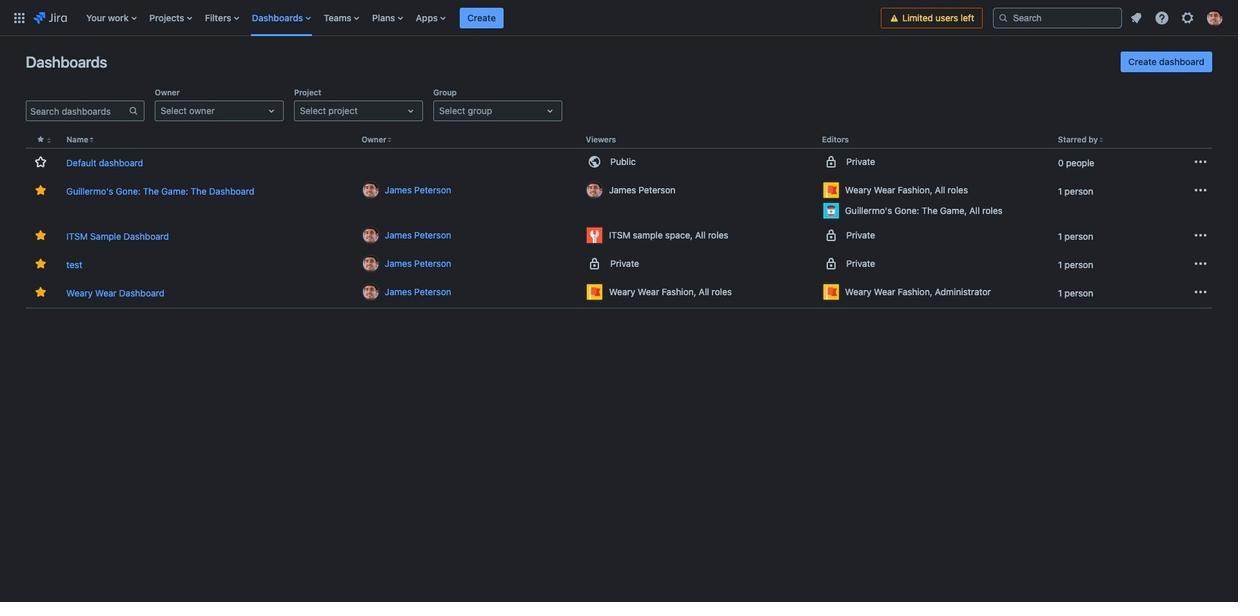 Task type: locate. For each thing, give the bounding box(es) containing it.
open image
[[403, 103, 419, 119], [542, 103, 558, 119]]

Search field
[[993, 7, 1122, 28]]

your profile and settings image
[[1207, 10, 1223, 25]]

notifications image
[[1129, 10, 1144, 25]]

jira image
[[34, 10, 67, 25], [34, 10, 67, 25]]

Search dashboards text field
[[26, 102, 128, 120]]

star default dashboard image
[[33, 154, 49, 170]]

None text field
[[161, 104, 163, 117]]

dashboards details element
[[26, 132, 1212, 309]]

list item
[[460, 0, 504, 36]]

1 horizontal spatial list
[[1125, 6, 1230, 29]]

None text field
[[300, 104, 302, 117], [439, 104, 442, 117], [300, 104, 302, 117], [439, 104, 442, 117]]

1 horizontal spatial open image
[[542, 103, 558, 119]]

0 horizontal spatial open image
[[403, 103, 419, 119]]

open image
[[264, 103, 279, 119]]

primary element
[[8, 0, 881, 36]]

more actions for guillermo's gone: the game: the dashboard image
[[1193, 183, 1208, 198]]

banner
[[0, 0, 1238, 36]]

list
[[80, 0, 881, 36], [1125, 6, 1230, 29]]

star test image
[[33, 256, 49, 272]]

None search field
[[993, 7, 1122, 28]]

more actions for default dashboard image
[[1193, 154, 1208, 170]]

appswitcher icon image
[[12, 10, 27, 25]]

settings image
[[1180, 10, 1196, 25]]



Task type: vqa. For each thing, say whether or not it's contained in the screenshot.
search field
yes



Task type: describe. For each thing, give the bounding box(es) containing it.
star weary wear dashboard image
[[33, 284, 49, 300]]

0 horizontal spatial list
[[80, 0, 881, 36]]

star guillermo's gone: the game: the dashboard image
[[33, 183, 49, 198]]

help image
[[1154, 10, 1170, 25]]

search image
[[998, 13, 1009, 23]]

1 open image from the left
[[403, 103, 419, 119]]

star itsm sample dashboard image
[[33, 228, 49, 243]]

more actions for itsm sample dashboard image
[[1193, 228, 1208, 243]]

2 open image from the left
[[542, 103, 558, 119]]



